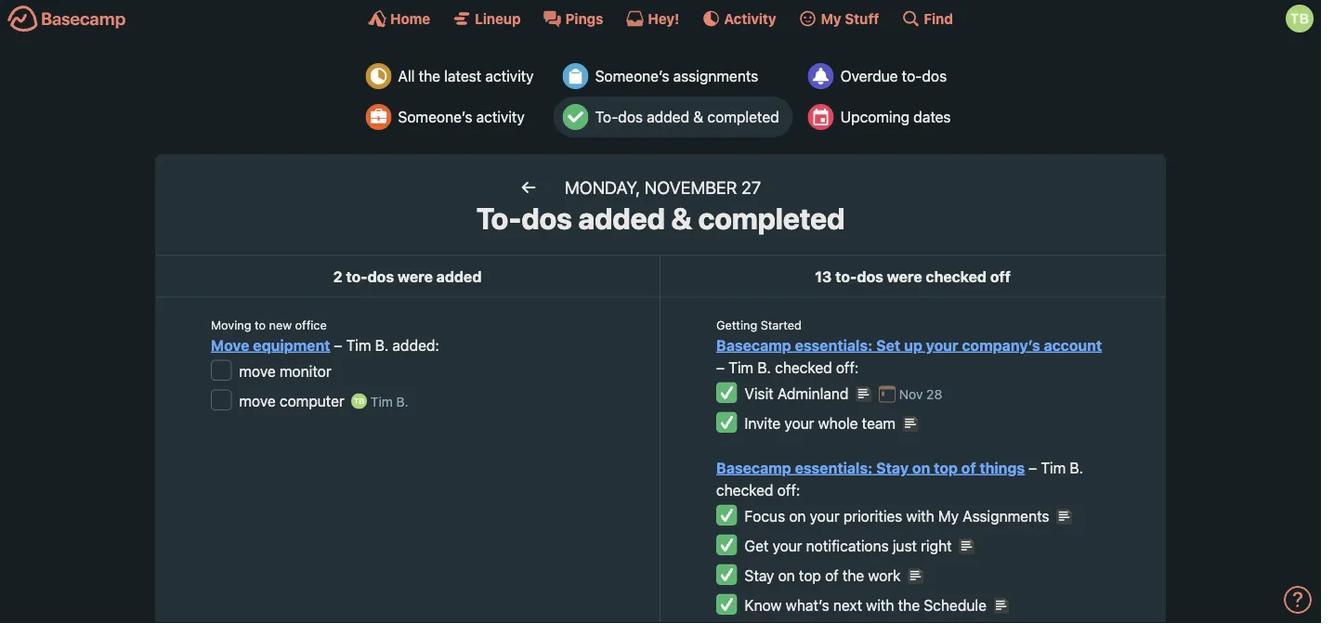 Task type: describe. For each thing, give the bounding box(es) containing it.
account
[[1044, 337, 1102, 354]]

hey!
[[648, 10, 680, 26]]

switch accounts image
[[7, 5, 126, 33]]

monday,
[[565, 177, 640, 198]]

move monitor link
[[239, 363, 331, 380]]

on for of
[[778, 567, 795, 585]]

0 horizontal spatial top
[[799, 567, 822, 585]]

your inside getting started basecamp essentials: set up your company's account – tim b. checked off:
[[926, 337, 959, 354]]

0 vertical spatial of
[[962, 459, 976, 477]]

assignments
[[674, 67, 759, 85]]

0 horizontal spatial with
[[866, 597, 895, 614]]

priorities
[[844, 508, 903, 525]]

basecamp inside getting started basecamp essentials: set up your company's account – tim b. checked off:
[[717, 337, 792, 354]]

find
[[924, 10, 954, 26]]

– tim b. checked off:
[[717, 459, 1084, 499]]

pings button
[[543, 9, 604, 28]]

1 vertical spatial to-dos added & completed
[[477, 201, 845, 236]]

1 horizontal spatial top
[[934, 459, 958, 477]]

pings
[[566, 10, 604, 26]]

move computer
[[239, 392, 345, 410]]

computer
[[280, 392, 345, 410]]

2 essentials: from the top
[[795, 459, 873, 477]]

home
[[390, 10, 431, 26]]

know
[[745, 597, 782, 614]]

tim inside the "– tim b. checked off:"
[[1041, 459, 1066, 477]]

get
[[745, 537, 769, 555]]

1 vertical spatial &
[[671, 201, 692, 236]]

equipment
[[253, 337, 330, 354]]

0 vertical spatial stay
[[877, 459, 909, 477]]

what's
[[786, 597, 830, 614]]

notifications
[[807, 537, 889, 555]]

someone's activity link
[[356, 97, 548, 138]]

hey! button
[[626, 9, 680, 28]]

getting started basecamp essentials: set up your company's account – tim b. checked off:
[[717, 318, 1102, 377]]

schedule image
[[808, 104, 834, 130]]

nov
[[900, 387, 923, 402]]

someone's assignments link
[[554, 56, 793, 97]]

dos for 13 to-dos were checked off
[[857, 268, 884, 285]]

tim right tim burton icon
[[371, 394, 393, 410]]

my stuff
[[821, 10, 880, 26]]

tim burton image
[[351, 394, 367, 410]]

13
[[815, 268, 832, 285]]

activity
[[724, 10, 777, 26]]

my stuff button
[[799, 9, 880, 28]]

2 horizontal spatial checked
[[926, 268, 987, 285]]

– inside getting started basecamp essentials: set up your company's account – tim b. checked off:
[[717, 359, 725, 377]]

get your notifications just right
[[745, 537, 952, 555]]

b. inside getting started basecamp essentials: set up your company's account – tim b. checked off:
[[758, 359, 771, 377]]

27
[[742, 177, 761, 198]]

assignment image
[[563, 63, 589, 89]]

move monitor
[[239, 363, 331, 380]]

someone's assignments
[[595, 67, 759, 85]]

the for stay
[[843, 567, 865, 585]]

someone's for someone's assignments
[[595, 67, 670, 85]]

schedule
[[924, 597, 987, 614]]

dos for 2 to-dos were added
[[368, 268, 394, 285]]

latest
[[444, 67, 482, 85]]

someone's for someone's activity
[[398, 108, 472, 126]]

13 to-dos were checked off
[[815, 268, 1011, 285]]

lineup
[[475, 10, 521, 26]]

0 vertical spatial to-dos added & completed
[[595, 108, 779, 126]]

upcoming
[[841, 108, 910, 126]]

stay on top of the work link
[[745, 567, 901, 585]]

set
[[877, 337, 901, 354]]

b. inside moving to new office move equipment – tim b. added:
[[375, 337, 389, 354]]

added:
[[393, 337, 439, 354]]

b. inside the "– tim b. checked off:"
[[1070, 459, 1084, 477]]

moving to new office move equipment – tim b. added:
[[211, 318, 439, 354]]

monitor
[[280, 363, 331, 380]]

assignments
[[963, 508, 1050, 525]]

getting
[[717, 318, 758, 332]]

company's
[[962, 337, 1041, 354]]

home link
[[368, 9, 431, 28]]

things
[[980, 459, 1025, 477]]

my inside the my stuff popup button
[[821, 10, 842, 26]]

team
[[862, 415, 896, 432]]

to- for 2
[[346, 268, 368, 285]]

basecamp essentials: stay on top of things link
[[717, 459, 1025, 477]]

the for know
[[899, 597, 920, 614]]

visit adminland
[[745, 385, 849, 403]]

completed inside to-dos added & completed link
[[708, 108, 779, 126]]

reports image
[[808, 63, 834, 89]]

todo image
[[563, 104, 589, 130]]

right
[[921, 537, 952, 555]]

know what's next with the schedule link
[[745, 597, 987, 614]]

2 basecamp from the top
[[717, 459, 792, 477]]

whole
[[819, 415, 858, 432]]

someone's activity
[[398, 108, 525, 126]]

1 horizontal spatial with
[[907, 508, 935, 525]]

lineup link
[[453, 9, 521, 28]]

stay on top of the work
[[745, 567, 901, 585]]

2 to-dos were added
[[333, 268, 482, 285]]

added inside to-dos added & completed link
[[647, 108, 690, 126]]

new
[[269, 318, 292, 332]]

0 vertical spatial on
[[913, 459, 931, 477]]

invite your whole team link
[[745, 415, 896, 432]]

move computer link
[[239, 392, 345, 410]]

get your notifications just right link
[[745, 537, 952, 555]]

the inside 'link'
[[419, 67, 441, 85]]

move for move computer
[[239, 392, 276, 410]]

move equipment link
[[211, 337, 330, 354]]



Task type: locate. For each thing, give the bounding box(es) containing it.
2 vertical spatial the
[[899, 597, 920, 614]]

know what's next with the schedule
[[745, 597, 987, 614]]

were for added
[[398, 268, 433, 285]]

stay down the team
[[877, 459, 909, 477]]

basecamp essentials: set up your company's account link
[[717, 337, 1102, 354]]

2 horizontal spatial the
[[899, 597, 920, 614]]

top left things
[[934, 459, 958, 477]]

overdue to-dos link
[[799, 56, 965, 97]]

essentials: inside getting started basecamp essentials: set up your company's account – tim b. checked off:
[[795, 337, 873, 354]]

someone's down all the latest activity 'link'
[[398, 108, 472, 126]]

were up added:
[[398, 268, 433, 285]]

0 vertical spatial &
[[694, 108, 704, 126]]

1 vertical spatial off:
[[778, 482, 800, 499]]

← link
[[502, 173, 556, 201]]

all the latest activity link
[[356, 56, 548, 97]]

1 essentials: from the top
[[795, 337, 873, 354]]

overdue to-dos
[[841, 67, 947, 85]]

checked
[[926, 268, 987, 285], [775, 359, 832, 377], [717, 482, 774, 499]]

activity report image
[[366, 63, 392, 89]]

0 vertical spatial basecamp
[[717, 337, 792, 354]]

1 vertical spatial stay
[[745, 567, 775, 585]]

dos
[[922, 67, 947, 85], [618, 108, 643, 126], [522, 201, 572, 236], [368, 268, 394, 285], [857, 268, 884, 285]]

– down getting
[[717, 359, 725, 377]]

0 horizontal spatial to-
[[346, 268, 368, 285]]

0 vertical spatial off:
[[836, 359, 859, 377]]

nov 28
[[900, 387, 943, 402]]

started
[[761, 318, 802, 332]]

visit
[[745, 385, 774, 403]]

tim right things
[[1041, 459, 1066, 477]]

the down work
[[899, 597, 920, 614]]

1 vertical spatial of
[[825, 567, 839, 585]]

essentials:
[[795, 337, 873, 354], [795, 459, 873, 477]]

move down the move monitor link
[[239, 392, 276, 410]]

0 vertical spatial added
[[647, 108, 690, 126]]

move down move equipment link
[[239, 363, 276, 380]]

1 vertical spatial with
[[866, 597, 895, 614]]

1 horizontal spatial of
[[962, 459, 976, 477]]

– inside the "– tim b. checked off:"
[[1029, 459, 1037, 477]]

– inside moving to new office move equipment – tim b. added:
[[334, 337, 342, 354]]

0 vertical spatial essentials:
[[795, 337, 873, 354]]

2
[[333, 268, 343, 285]]

1 horizontal spatial to-
[[836, 268, 857, 285]]

1 vertical spatial added
[[578, 201, 665, 236]]

0 vertical spatial someone's
[[595, 67, 670, 85]]

dos right the 13
[[857, 268, 884, 285]]

dos up dates
[[922, 67, 947, 85]]

someone's right assignment image
[[595, 67, 670, 85]]

0 vertical spatial my
[[821, 10, 842, 26]]

0 horizontal spatial of
[[825, 567, 839, 585]]

someone's inside someone's assignments link
[[595, 67, 670, 85]]

dos for overdue to-dos
[[922, 67, 947, 85]]

b. right things
[[1070, 459, 1084, 477]]

with down work
[[866, 597, 895, 614]]

activity inside someone's activity link
[[476, 108, 525, 126]]

off: up 'adminland'
[[836, 359, 859, 377]]

added down monday,
[[578, 201, 665, 236]]

1 vertical spatial completed
[[699, 201, 845, 236]]

on up 'focus on your priorities with my assignments' link at the bottom right
[[913, 459, 931, 477]]

to-dos added & completed down someone's assignments
[[595, 108, 779, 126]]

0 vertical spatial completed
[[708, 108, 779, 126]]

to- for 13
[[836, 268, 857, 285]]

to- right 'overdue'
[[902, 67, 922, 85]]

1 vertical spatial essentials:
[[795, 459, 873, 477]]

2 vertical spatial –
[[1029, 459, 1037, 477]]

overdue
[[841, 67, 898, 85]]

1 vertical spatial checked
[[775, 359, 832, 377]]

0 horizontal spatial stay
[[745, 567, 775, 585]]

your right get
[[773, 537, 803, 555]]

activity right latest
[[485, 67, 534, 85]]

tim up visit
[[729, 359, 754, 377]]

1 vertical spatial activity
[[476, 108, 525, 126]]

0 horizontal spatial the
[[419, 67, 441, 85]]

– right things
[[1029, 459, 1037, 477]]

to
[[255, 318, 266, 332]]

the right the all
[[419, 67, 441, 85]]

on
[[913, 459, 931, 477], [789, 508, 806, 525], [778, 567, 795, 585]]

dos right '2'
[[368, 268, 394, 285]]

2 were from the left
[[887, 268, 923, 285]]

1 horizontal spatial my
[[939, 508, 959, 525]]

–
[[334, 337, 342, 354], [717, 359, 725, 377], [1029, 459, 1037, 477]]

off: up the focus
[[778, 482, 800, 499]]

adminland
[[778, 385, 849, 403]]

tim burton image
[[1286, 5, 1314, 33]]

to- right the 13
[[836, 268, 857, 285]]

to-dos added & completed down monday, november 27
[[477, 201, 845, 236]]

2 horizontal spatial –
[[1029, 459, 1037, 477]]

to- inside the overdue to-dos link
[[902, 67, 922, 85]]

main element
[[0, 0, 1322, 36]]

essentials: down whole
[[795, 459, 873, 477]]

were
[[398, 268, 433, 285], [887, 268, 923, 285]]

invite your whole team
[[745, 415, 896, 432]]

upcoming dates
[[841, 108, 951, 126]]

with up just
[[907, 508, 935, 525]]

1 horizontal spatial –
[[717, 359, 725, 377]]

activity inside all the latest activity 'link'
[[485, 67, 534, 85]]

your up notifications
[[810, 508, 840, 525]]

find button
[[902, 9, 954, 28]]

just
[[893, 537, 917, 555]]

basecamp down invite
[[717, 459, 792, 477]]

were up basecamp essentials: set up your company's account link
[[887, 268, 923, 285]]

1 horizontal spatial off:
[[836, 359, 859, 377]]

someone's
[[595, 67, 670, 85], [398, 108, 472, 126]]

off
[[991, 268, 1011, 285]]

2 vertical spatial added
[[437, 268, 482, 285]]

to-dos added & completed link
[[554, 97, 793, 138]]

1 horizontal spatial to-
[[595, 108, 618, 126]]

to-dos added & completed
[[595, 108, 779, 126], [477, 201, 845, 236]]

1 were from the left
[[398, 268, 433, 285]]

focus
[[745, 508, 785, 525]]

stuff
[[845, 10, 880, 26]]

0 horizontal spatial off:
[[778, 482, 800, 499]]

all
[[398, 67, 415, 85]]

checked up the focus
[[717, 482, 774, 499]]

←
[[521, 176, 537, 198]]

moving
[[211, 318, 251, 332]]

added up added:
[[437, 268, 482, 285]]

checked inside the "– tim b. checked off:"
[[717, 482, 774, 499]]

b. left added:
[[375, 337, 389, 354]]

upcoming dates link
[[799, 97, 965, 138]]

basecamp down getting
[[717, 337, 792, 354]]

your right 'up' in the bottom right of the page
[[926, 337, 959, 354]]

completed down assignments in the top right of the page
[[708, 108, 779, 126]]

stay down get
[[745, 567, 775, 585]]

the down get your notifications just right
[[843, 567, 865, 585]]

0 horizontal spatial were
[[398, 268, 433, 285]]

november
[[645, 177, 737, 198]]

0 horizontal spatial &
[[671, 201, 692, 236]]

invite
[[745, 415, 781, 432]]

1 horizontal spatial someone's
[[595, 67, 670, 85]]

off: inside the "– tim b. checked off:"
[[778, 482, 800, 499]]

b. right tim burton icon
[[396, 394, 409, 410]]

1 move from the top
[[239, 363, 276, 380]]

0 vertical spatial –
[[334, 337, 342, 354]]

0 horizontal spatial checked
[[717, 482, 774, 499]]

my up right in the bottom of the page
[[939, 508, 959, 525]]

office
[[295, 318, 327, 332]]

1 vertical spatial to-
[[477, 201, 522, 236]]

tim up tim burton icon
[[346, 337, 371, 354]]

activity down all the latest activity
[[476, 108, 525, 126]]

stay
[[877, 459, 909, 477], [745, 567, 775, 585]]

work
[[869, 567, 901, 585]]

completed down 27
[[699, 201, 845, 236]]

1 vertical spatial top
[[799, 567, 822, 585]]

– right "equipment"
[[334, 337, 342, 354]]

1 vertical spatial someone's
[[398, 108, 472, 126]]

top up what's
[[799, 567, 822, 585]]

top
[[934, 459, 958, 477], [799, 567, 822, 585]]

to- right '2'
[[346, 268, 368, 285]]

visit adminland link
[[745, 385, 849, 403]]

0 vertical spatial with
[[907, 508, 935, 525]]

person report image
[[366, 104, 392, 130]]

on up what's
[[778, 567, 795, 585]]

0 horizontal spatial –
[[334, 337, 342, 354]]

1 vertical spatial on
[[789, 508, 806, 525]]

up
[[904, 337, 923, 354]]

essentials: up 'adminland'
[[795, 337, 873, 354]]

of left things
[[962, 459, 976, 477]]

0 vertical spatial to-
[[595, 108, 618, 126]]

of
[[962, 459, 976, 477], [825, 567, 839, 585]]

my left stuff
[[821, 10, 842, 26]]

to- for overdue
[[902, 67, 922, 85]]

activity
[[485, 67, 534, 85], [476, 108, 525, 126]]

off: inside getting started basecamp essentials: set up your company's account – tim b. checked off:
[[836, 359, 859, 377]]

my
[[821, 10, 842, 26], [939, 508, 959, 525]]

1 vertical spatial the
[[843, 567, 865, 585]]

your down visit adminland link
[[785, 415, 815, 432]]

all the latest activity
[[398, 67, 534, 85]]

1 horizontal spatial were
[[887, 268, 923, 285]]

checked left off
[[926, 268, 987, 285]]

1 horizontal spatial &
[[694, 108, 704, 126]]

dates
[[914, 108, 951, 126]]

2 vertical spatial checked
[[717, 482, 774, 499]]

added
[[647, 108, 690, 126], [578, 201, 665, 236], [437, 268, 482, 285]]

move for move monitor
[[239, 363, 276, 380]]

checked inside getting started basecamp essentials: set up your company's account – tim b. checked off:
[[775, 359, 832, 377]]

1 vertical spatial basecamp
[[717, 459, 792, 477]]

0 vertical spatial checked
[[926, 268, 987, 285]]

& down november
[[671, 201, 692, 236]]

added down someone's assignments link
[[647, 108, 690, 126]]

dos down ←
[[522, 201, 572, 236]]

basecamp essentials: stay on top of things
[[717, 459, 1025, 477]]

1 horizontal spatial stay
[[877, 459, 909, 477]]

0 vertical spatial move
[[239, 363, 276, 380]]

monday, november 27
[[565, 177, 761, 198]]

&
[[694, 108, 704, 126], [671, 201, 692, 236]]

focus on your priorities with my assignments link
[[745, 508, 1050, 525]]

2 move from the top
[[239, 392, 276, 410]]

& down assignments in the top right of the page
[[694, 108, 704, 126]]

2 vertical spatial on
[[778, 567, 795, 585]]

b. up visit
[[758, 359, 771, 377]]

were for checked
[[887, 268, 923, 285]]

on for priorities
[[789, 508, 806, 525]]

1 horizontal spatial checked
[[775, 359, 832, 377]]

off:
[[836, 359, 859, 377], [778, 482, 800, 499]]

1 vertical spatial move
[[239, 392, 276, 410]]

1 vertical spatial my
[[939, 508, 959, 525]]

0 horizontal spatial someone's
[[398, 108, 472, 126]]

dos right todo icon
[[618, 108, 643, 126]]

0 horizontal spatial to-
[[477, 201, 522, 236]]

0 vertical spatial the
[[419, 67, 441, 85]]

1 basecamp from the top
[[717, 337, 792, 354]]

0 horizontal spatial my
[[821, 10, 842, 26]]

tim inside moving to new office move equipment – tim b. added:
[[346, 337, 371, 354]]

tim b.
[[367, 394, 409, 410]]

2 horizontal spatial to-
[[902, 67, 922, 85]]

checked up visit adminland
[[775, 359, 832, 377]]

to-
[[595, 108, 618, 126], [477, 201, 522, 236]]

next
[[834, 597, 863, 614]]

1 vertical spatial –
[[717, 359, 725, 377]]

tim inside getting started basecamp essentials: set up your company's account – tim b. checked off:
[[729, 359, 754, 377]]

to- right todo icon
[[595, 108, 618, 126]]

of down notifications
[[825, 567, 839, 585]]

0 vertical spatial top
[[934, 459, 958, 477]]

0 vertical spatial activity
[[485, 67, 534, 85]]

someone's inside someone's activity link
[[398, 108, 472, 126]]

with
[[907, 508, 935, 525], [866, 597, 895, 614]]

move
[[211, 337, 249, 354]]

to- down ←
[[477, 201, 522, 236]]

on right the focus
[[789, 508, 806, 525]]

1 horizontal spatial the
[[843, 567, 865, 585]]

28
[[927, 387, 943, 402]]

activity link
[[702, 9, 777, 28]]



Task type: vqa. For each thing, say whether or not it's contained in the screenshot.
test
no



